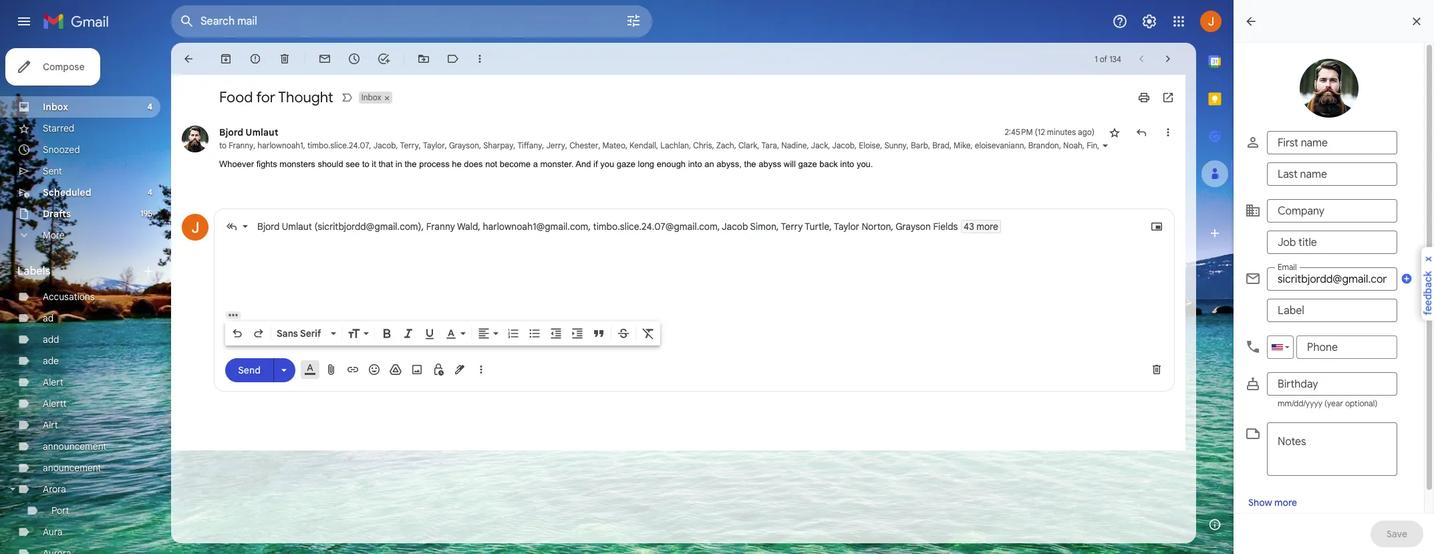 Task type: locate. For each thing, give the bounding box(es) containing it.
jack
[[811, 140, 828, 150]]

1 gaze from the left
[[617, 159, 636, 169]]

drafts
[[43, 208, 71, 220]]

taylor right turtle
[[834, 221, 859, 233]]

alertt link
[[43, 398, 67, 410]]

attach files image
[[325, 363, 338, 376]]

add to tasks image
[[377, 52, 390, 66]]

terry up in
[[400, 140, 419, 150]]

ad link
[[43, 312, 54, 324]]

umlaut for bjord umlaut
[[246, 126, 278, 138]]

labels navigation
[[0, 43, 171, 554]]

bjord up whoever
[[219, 126, 243, 138]]

timbo.slice.24.07
[[307, 140, 369, 150]]

None search field
[[171, 5, 652, 37]]

labels
[[17, 265, 51, 278]]

you.
[[857, 159, 873, 169]]

1 horizontal spatial the
[[744, 159, 756, 169]]

abyss
[[759, 159, 782, 169]]

indent more ‪(⌘])‬ image
[[571, 327, 584, 340]]

1 the from the left
[[405, 159, 417, 169]]

franny left the wald
[[426, 221, 455, 233]]

franny down bjord umlaut
[[229, 140, 253, 150]]

0 horizontal spatial gaze
[[617, 159, 636, 169]]

1 vertical spatial 4
[[148, 187, 152, 197]]

0 horizontal spatial taylor
[[423, 140, 445, 150]]

grayson up "he"
[[449, 140, 479, 150]]

jacob
[[374, 140, 396, 150], [832, 140, 855, 150], [722, 221, 748, 233]]

quote ‪(⌘⇧9)‬ image
[[592, 327, 606, 340]]

monster.
[[540, 159, 574, 169]]

gaze
[[617, 159, 636, 169], [798, 159, 817, 169]]

1 horizontal spatial into
[[840, 159, 854, 169]]

umlaut down monsters at left
[[282, 221, 312, 233]]

0 vertical spatial grayson
[[449, 140, 479, 150]]

1 vertical spatial bjord
[[257, 221, 280, 233]]

grayson left fields
[[896, 221, 931, 233]]

chris
[[693, 140, 712, 150]]

inbox inside button
[[361, 92, 381, 102]]

strikethrough ‪(⌘⇧x)‬ image
[[617, 327, 630, 340]]

tiffany
[[518, 140, 542, 150]]

a
[[533, 159, 538, 169]]

0 horizontal spatial the
[[405, 159, 417, 169]]

show trimmed content image
[[225, 311, 241, 319]]

fin
[[1087, 140, 1098, 150]]

to franny , harlownoah1 , timbo.slice.24.07 , jacob , terry , taylor , grayson , sharpay , tiffany , jerry , chester , mateo , kendall , lachlan , chris , zach , clark , tara , nadine , jack , jacob , eloise , sunny , barb , brad , mike , eloisevaniann , brandon , noah , fin ,
[[219, 140, 1102, 150]]

195
[[140, 209, 152, 219]]

inbox down add to tasks icon
[[361, 92, 381, 102]]

gaze right the you
[[617, 159, 636, 169]]

0 vertical spatial franny
[[229, 140, 253, 150]]

into left you.
[[840, 159, 854, 169]]

0 horizontal spatial into
[[688, 159, 702, 169]]

for
[[256, 88, 275, 106]]

search mail image
[[175, 9, 199, 33]]

grayson
[[449, 140, 479, 150], [896, 221, 931, 233]]

terry
[[400, 140, 419, 150], [781, 221, 803, 233]]

see
[[346, 159, 360, 169]]

0 vertical spatial 4
[[147, 102, 152, 112]]

into
[[688, 159, 702, 169], [840, 159, 854, 169]]

0 horizontal spatial to
[[219, 140, 227, 150]]

inbox up starred link
[[43, 101, 68, 113]]

the right in
[[405, 159, 417, 169]]

bjord for bjord umlaut (sicritbjordd@gmail.com) , franny wald , harlownoah1@gmail.com , timbo.slice.24.07@gmail.com , jacob simon , terry turtle , taylor norton , grayson fields 43 more
[[257, 221, 280, 233]]

harlownoah1@gmail.com
[[483, 221, 588, 233]]

0 horizontal spatial inbox
[[43, 101, 68, 113]]

add
[[43, 334, 59, 346]]

0 vertical spatial terry
[[400, 140, 419, 150]]

sent
[[43, 165, 62, 177]]

inbox inside labels navigation
[[43, 101, 68, 113]]

eloise
[[859, 140, 880, 150]]

1 horizontal spatial terry
[[781, 221, 803, 233]]

0 vertical spatial to
[[219, 140, 227, 150]]

2 the from the left
[[744, 159, 756, 169]]

gmail image
[[43, 8, 116, 35]]

alert
[[43, 376, 63, 388]]

indent less ‪(⌘[)‬ image
[[549, 327, 563, 340]]

umlaut for bjord umlaut (sicritbjordd@gmail.com) , franny wald , harlownoah1@gmail.com , timbo.slice.24.07@gmail.com , jacob simon , terry turtle , taylor norton , grayson fields 43 more
[[282, 221, 312, 233]]

scheduled
[[43, 186, 91, 199]]

0 horizontal spatial franny
[[229, 140, 253, 150]]

formatting options toolbar
[[225, 322, 660, 346]]

accusations
[[43, 291, 95, 303]]

1 vertical spatial umlaut
[[282, 221, 312, 233]]

insert photo image
[[410, 363, 424, 376]]

bold ‪(⌘b)‬ image
[[380, 327, 394, 340]]

drafts link
[[43, 208, 71, 220]]

bjord right "type of response" icon
[[257, 221, 280, 233]]

to
[[219, 140, 227, 150], [362, 159, 369, 169]]

taylor up process
[[423, 140, 445, 150]]

umlaut
[[246, 126, 278, 138], [282, 221, 312, 233]]

abyss,
[[717, 159, 742, 169]]

if
[[594, 159, 598, 169]]

the down clark
[[744, 159, 756, 169]]

tab list
[[1196, 43, 1234, 506]]

more send options image
[[277, 363, 291, 377]]

2 into from the left
[[840, 159, 854, 169]]

sent link
[[43, 165, 62, 177]]

1 vertical spatial to
[[362, 159, 369, 169]]

1 horizontal spatial bjord
[[257, 221, 280, 233]]

type of response image
[[225, 220, 239, 233]]

mike
[[954, 140, 971, 150]]

redo ‪(⌘y)‬ image
[[252, 327, 265, 340]]

aura link
[[43, 526, 62, 538]]

terry left turtle
[[781, 221, 803, 233]]

labels heading
[[17, 265, 142, 278]]

0 horizontal spatial grayson
[[449, 140, 479, 150]]

0 vertical spatial taylor
[[423, 140, 445, 150]]

inbox link
[[43, 101, 68, 113]]

mateo
[[603, 140, 626, 150]]

more image
[[473, 52, 487, 66]]

1 horizontal spatial jacob
[[722, 221, 748, 233]]

,
[[253, 140, 255, 150], [303, 140, 305, 150], [369, 140, 371, 150], [396, 140, 398, 150], [419, 140, 421, 150], [445, 140, 447, 150], [479, 140, 481, 150], [514, 140, 516, 150], [542, 140, 544, 150], [566, 140, 568, 150], [599, 140, 601, 150], [626, 140, 628, 150], [656, 140, 659, 150], [689, 140, 691, 150], [712, 140, 714, 150], [734, 140, 737, 150], [757, 140, 760, 150], [777, 140, 779, 150], [807, 140, 809, 150], [828, 140, 830, 150], [855, 140, 857, 150], [880, 140, 883, 150], [907, 140, 909, 150], [928, 140, 931, 150], [950, 140, 952, 150], [971, 140, 973, 150], [1024, 140, 1026, 150], [1059, 140, 1061, 150], [1083, 140, 1085, 150], [1098, 140, 1100, 150], [1188, 140, 1192, 150], [1203, 140, 1207, 150], [1222, 140, 1226, 150], [1290, 140, 1294, 150], [1318, 140, 1322, 150], [421, 221, 424, 233], [478, 221, 481, 233], [588, 221, 591, 233], [718, 221, 720, 233], [777, 221, 779, 233], [830, 221, 832, 233], [891, 221, 894, 233]]

to up whoever
[[219, 140, 227, 150]]

does
[[464, 159, 483, 169]]

2:45 pm
[[1005, 127, 1033, 137]]

report spam image
[[249, 52, 262, 66]]

1 horizontal spatial gaze
[[798, 159, 817, 169]]

jacob up back
[[832, 140, 855, 150]]

older image
[[1162, 52, 1175, 66]]

1 vertical spatial franny
[[426, 221, 455, 233]]

to left it
[[362, 159, 369, 169]]

announcement link
[[43, 440, 106, 453]]

Not starred checkbox
[[1108, 126, 1122, 139]]

tara
[[762, 140, 777, 150]]

0 vertical spatial bjord
[[219, 126, 243, 138]]

snoozed link
[[43, 144, 80, 156]]

1 horizontal spatial franny
[[426, 221, 455, 233]]

accusations link
[[43, 291, 95, 303]]

the
[[405, 159, 417, 169], [744, 159, 756, 169]]

an
[[705, 159, 714, 169]]

sans serif option
[[274, 327, 328, 340]]

compose button
[[5, 48, 101, 86]]

inbox for the inbox link
[[43, 101, 68, 113]]

jacob up "that"
[[374, 140, 396, 150]]

0 horizontal spatial umlaut
[[246, 126, 278, 138]]

harlownoah1
[[258, 140, 303, 150]]

1 horizontal spatial taylor
[[834, 221, 859, 233]]

kendall
[[630, 140, 656, 150]]

food
[[219, 88, 253, 106]]

become
[[500, 159, 531, 169]]

eloisevaniann
[[975, 140, 1024, 150]]

1 horizontal spatial inbox
[[361, 92, 381, 102]]

gaze right will
[[798, 159, 817, 169]]

bjord umlaut
[[219, 126, 278, 138]]

it
[[372, 159, 376, 169]]

taylor
[[423, 140, 445, 150], [834, 221, 859, 233]]

umlaut up 'harlownoah1'
[[246, 126, 278, 138]]

2:45 pm (12 minutes ago)
[[1005, 127, 1095, 137]]

barb
[[911, 140, 928, 150]]

into left "an"
[[688, 159, 702, 169]]

starred link
[[43, 122, 74, 134]]

of
[[1100, 54, 1108, 64]]

minutes
[[1047, 127, 1076, 137]]

alrt
[[43, 419, 58, 431]]

insert emoji ‪(⌘⇧2)‬ image
[[368, 363, 381, 376]]

alrt link
[[43, 419, 58, 431]]

1 horizontal spatial grayson
[[896, 221, 931, 233]]

0 horizontal spatial bjord
[[219, 126, 243, 138]]

1 horizontal spatial umlaut
[[282, 221, 312, 233]]

2 gaze from the left
[[798, 159, 817, 169]]

snoozed
[[43, 144, 80, 156]]

food for thought
[[219, 88, 333, 106]]

show details image
[[1101, 142, 1109, 150]]

jacob left simon
[[722, 221, 748, 233]]

Message Body text field
[[225, 244, 1164, 301]]

0 vertical spatial umlaut
[[246, 126, 278, 138]]

numbered list ‪(⌘⇧7)‬ image
[[507, 327, 520, 340]]

inbox
[[361, 92, 381, 102], [43, 101, 68, 113]]

bulleted list ‪(⌘⇧8)‬ image
[[528, 327, 541, 340]]

toggle confidential mode image
[[432, 363, 445, 376]]



Task type: describe. For each thing, give the bounding box(es) containing it.
long
[[638, 159, 654, 169]]

fields
[[933, 221, 958, 233]]

more button
[[0, 225, 160, 246]]

in
[[396, 159, 402, 169]]

1 vertical spatial taylor
[[834, 221, 859, 233]]

sharpay
[[483, 140, 514, 150]]

announcement
[[43, 440, 106, 453]]

brandon
[[1029, 140, 1059, 150]]

(12
[[1035, 127, 1045, 137]]

anouncement
[[43, 462, 101, 474]]

move to image
[[417, 52, 430, 66]]

labels image
[[447, 52, 460, 66]]

port link
[[51, 505, 69, 517]]

not starred image
[[1108, 126, 1122, 139]]

settings image
[[1142, 13, 1158, 29]]

side panel section
[[1196, 43, 1234, 543]]

send button
[[225, 358, 273, 382]]

main menu image
[[16, 13, 32, 29]]

wald
[[457, 221, 478, 233]]

bjord umlaut (sicritbjordd@gmail.com) , franny wald , harlownoah1@gmail.com , timbo.slice.24.07@gmail.com , jacob simon , terry turtle , taylor norton , grayson fields 43 more
[[257, 221, 999, 233]]

more options image
[[477, 363, 485, 376]]

more
[[43, 229, 65, 241]]

alert link
[[43, 376, 63, 388]]

insert files using drive image
[[389, 363, 402, 376]]

whoever
[[219, 159, 254, 169]]

1 into from the left
[[688, 159, 702, 169]]

underline ‪(⌘u)‬ image
[[423, 328, 436, 341]]

port
[[51, 505, 69, 517]]

compose
[[43, 61, 85, 73]]

(sicritbjordd@gmail.com)
[[314, 221, 421, 233]]

brad
[[933, 140, 950, 150]]

add link
[[43, 334, 59, 346]]

should
[[318, 159, 343, 169]]

sunny
[[885, 140, 907, 150]]

sans
[[277, 328, 298, 340]]

process
[[419, 159, 450, 169]]

norton
[[862, 221, 891, 233]]

support image
[[1112, 13, 1128, 29]]

0 horizontal spatial terry
[[400, 140, 419, 150]]

thought
[[278, 88, 333, 106]]

2:45 pm (12 minutes ago) cell
[[1005, 126, 1095, 139]]

arora
[[43, 483, 66, 495]]

inbox button
[[359, 92, 383, 104]]

fights
[[256, 159, 277, 169]]

4 for scheduled
[[148, 187, 152, 197]]

insert link ‪(⌘k)‬ image
[[346, 363, 360, 376]]

insert signature image
[[453, 363, 467, 376]]

advanced search options image
[[620, 7, 647, 34]]

he
[[452, 159, 462, 169]]

ago)
[[1078, 127, 1095, 137]]

ad
[[43, 312, 54, 324]]

discard draft ‪(⌘⇧d)‬ image
[[1150, 363, 1164, 376]]

Search mail text field
[[201, 15, 588, 28]]

archive image
[[219, 52, 233, 66]]

arora link
[[43, 483, 66, 495]]

timbo.slice.24.07@gmail.com
[[593, 221, 718, 233]]

not
[[485, 159, 497, 169]]

nadine
[[781, 140, 807, 150]]

serif
[[300, 328, 321, 340]]

remove formatting ‪(⌘\)‬ image
[[642, 327, 655, 340]]

noah
[[1064, 140, 1083, 150]]

mark as unread image
[[318, 52, 332, 66]]

134
[[1110, 54, 1122, 64]]

sans serif
[[277, 328, 321, 340]]

4 for inbox
[[147, 102, 152, 112]]

that
[[379, 159, 393, 169]]

more
[[977, 221, 999, 233]]

1
[[1095, 54, 1098, 64]]

ade link
[[43, 355, 59, 367]]

back to inbox image
[[182, 52, 195, 66]]

italic ‪(⌘i)‬ image
[[402, 327, 415, 340]]

bjord for bjord umlaut
[[219, 126, 243, 138]]

1 horizontal spatial to
[[362, 159, 369, 169]]

starred
[[43, 122, 74, 134]]

inbox for the inbox button
[[361, 92, 381, 102]]

ade
[[43, 355, 59, 367]]

1 of 134
[[1095, 54, 1122, 64]]

aura
[[43, 526, 62, 538]]

0 horizontal spatial jacob
[[374, 140, 396, 150]]

scheduled link
[[43, 186, 91, 199]]

jerry
[[546, 140, 566, 150]]

turtle
[[805, 221, 830, 233]]

snooze image
[[348, 52, 361, 66]]

1 vertical spatial grayson
[[896, 221, 931, 233]]

anouncement link
[[43, 462, 101, 474]]

delete image
[[278, 52, 291, 66]]

send
[[238, 364, 261, 376]]

undo ‪(⌘z)‬ image
[[231, 327, 244, 340]]

whoever fights monsters should see to it that in the process he does not become a monster. and if you gaze long enough into an abyss, the abyss will gaze back into you.
[[219, 159, 873, 169]]

2 horizontal spatial jacob
[[832, 140, 855, 150]]

back
[[820, 159, 838, 169]]

alertt
[[43, 398, 67, 410]]

monsters
[[280, 159, 315, 169]]

zach
[[716, 140, 734, 150]]

1 vertical spatial terry
[[781, 221, 803, 233]]

enough
[[657, 159, 686, 169]]

will
[[784, 159, 796, 169]]



Task type: vqa. For each thing, say whether or not it's contained in the screenshot.
a
yes



